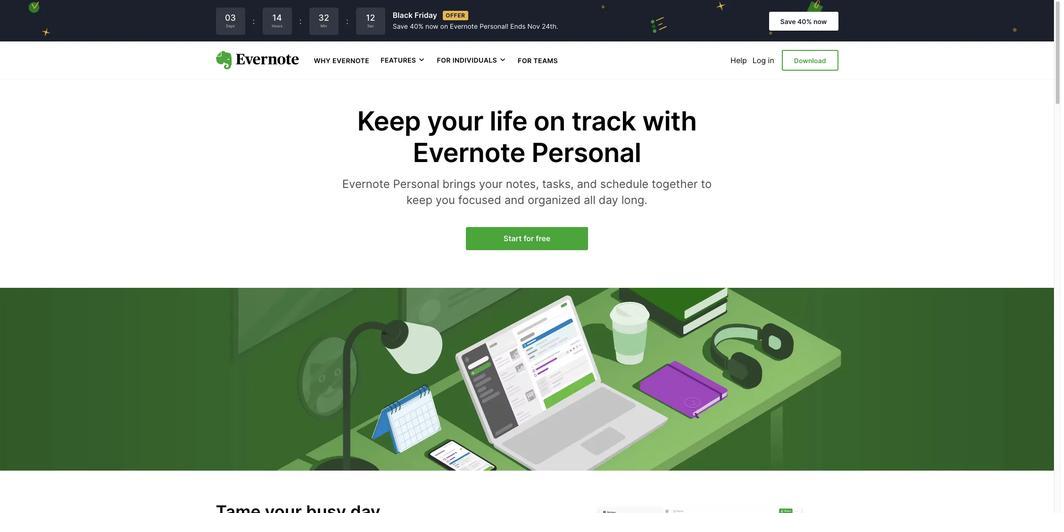 Task type: vqa. For each thing, say whether or not it's contained in the screenshot.


Task type: locate. For each thing, give the bounding box(es) containing it.
32
[[319, 13, 329, 23]]

personal up keep
[[393, 178, 440, 191]]

now up the download link
[[814, 17, 828, 25]]

hours
[[272, 24, 283, 28]]

on for now
[[441, 22, 448, 30]]

0 horizontal spatial now
[[426, 22, 439, 30]]

for for for teams
[[518, 57, 532, 65]]

personal up tasks,
[[532, 137, 642, 169]]

2 : from the left
[[299, 16, 302, 26]]

friday
[[415, 11, 437, 20]]

free
[[536, 234, 551, 243]]

individuals
[[453, 56, 497, 64]]

40% down "black friday"
[[410, 22, 424, 30]]

0 horizontal spatial 40%
[[410, 22, 424, 30]]

: left 14 hours
[[253, 16, 255, 26]]

for inside for individuals "button"
[[437, 56, 451, 64]]

now down the "friday"
[[426, 22, 439, 30]]

1 vertical spatial on
[[534, 105, 566, 137]]

focused
[[459, 193, 502, 207]]

evernote personal brings your notes, tasks, and schedule together to keep you focused and organized all day long.
[[342, 178, 712, 207]]

for
[[437, 56, 451, 64], [518, 57, 532, 65]]

:
[[253, 16, 255, 26], [299, 16, 302, 26], [346, 16, 349, 26]]

on down 'offer'
[[441, 22, 448, 30]]

0 horizontal spatial on
[[441, 22, 448, 30]]

0 horizontal spatial save
[[393, 22, 408, 30]]

for left individuals
[[437, 56, 451, 64]]

0 horizontal spatial :
[[253, 16, 255, 26]]

for teams
[[518, 57, 558, 65]]

1 horizontal spatial now
[[814, 17, 828, 25]]

1 horizontal spatial for
[[518, 57, 532, 65]]

0 horizontal spatial personal
[[393, 178, 440, 191]]

0 horizontal spatial for
[[437, 56, 451, 64]]

your inside evernote personal brings your notes, tasks, and schedule together to keep you focused and organized all day long.
[[479, 178, 503, 191]]

evernote
[[450, 22, 478, 30], [333, 57, 370, 65], [413, 137, 526, 169], [342, 178, 390, 191]]

2 horizontal spatial :
[[346, 16, 349, 26]]

to
[[702, 178, 712, 191]]

14 hours
[[272, 13, 283, 28]]

save
[[781, 17, 796, 25], [393, 22, 408, 30]]

1 vertical spatial personal
[[393, 178, 440, 191]]

and
[[577, 178, 597, 191], [505, 193, 525, 207]]

and down notes,
[[505, 193, 525, 207]]

save 40% now on evernote personal! ends nov 24th.
[[393, 22, 559, 30]]

: left 12 sec
[[346, 16, 349, 26]]

keep your life on track with evernote personal
[[357, 105, 697, 169]]

your
[[427, 105, 484, 137], [479, 178, 503, 191]]

for inside for teams "link"
[[518, 57, 532, 65]]

personal
[[532, 137, 642, 169], [393, 178, 440, 191]]

on inside keep your life on track with evernote personal
[[534, 105, 566, 137]]

personal inside keep your life on track with evernote personal
[[532, 137, 642, 169]]

1 horizontal spatial :
[[299, 16, 302, 26]]

start for free
[[504, 234, 551, 243]]

now
[[814, 17, 828, 25], [426, 22, 439, 30]]

personal inside evernote personal brings your notes, tasks, and schedule together to keep you focused and organized all day long.
[[393, 178, 440, 191]]

save 40% now
[[781, 17, 828, 25]]

help link
[[731, 56, 747, 65]]

40%
[[798, 17, 812, 25], [410, 22, 424, 30]]

personal!
[[480, 22, 509, 30]]

why evernote link
[[314, 56, 370, 65]]

for left teams
[[518, 57, 532, 65]]

0 vertical spatial on
[[441, 22, 448, 30]]

save for save 40% now
[[781, 17, 796, 25]]

03
[[225, 13, 236, 23]]

0 horizontal spatial and
[[505, 193, 525, 207]]

1 horizontal spatial on
[[534, 105, 566, 137]]

why evernote
[[314, 57, 370, 65]]

why
[[314, 57, 331, 65]]

download
[[795, 57, 827, 65]]

save 40% now link
[[770, 12, 839, 31]]

save up the download link
[[781, 17, 796, 25]]

on
[[441, 22, 448, 30], [534, 105, 566, 137]]

teams
[[534, 57, 558, 65]]

1 vertical spatial and
[[505, 193, 525, 207]]

day
[[599, 193, 619, 207]]

evernote inside evernote personal brings your notes, tasks, and schedule together to keep you focused and organized all day long.
[[342, 178, 390, 191]]

all
[[584, 193, 596, 207]]

save down black on the left top of page
[[393, 22, 408, 30]]

for individuals
[[437, 56, 497, 64]]

black friday
[[393, 11, 437, 20]]

1 horizontal spatial personal
[[532, 137, 642, 169]]

40% up the download link
[[798, 17, 812, 25]]

for teams link
[[518, 56, 558, 65]]

1 horizontal spatial 40%
[[798, 17, 812, 25]]

and up all
[[577, 178, 597, 191]]

32 min
[[319, 13, 329, 28]]

: left 32 min
[[299, 16, 302, 26]]

0 vertical spatial your
[[427, 105, 484, 137]]

0 vertical spatial and
[[577, 178, 597, 191]]

your inside keep your life on track with evernote personal
[[427, 105, 484, 137]]

features
[[381, 56, 416, 64]]

start for free link
[[466, 227, 589, 251]]

start
[[504, 234, 522, 243]]

help
[[731, 56, 747, 65]]

0 vertical spatial personal
[[532, 137, 642, 169]]

1 horizontal spatial save
[[781, 17, 796, 25]]

1 vertical spatial your
[[479, 178, 503, 191]]

on right life on the left of page
[[534, 105, 566, 137]]



Task type: describe. For each thing, give the bounding box(es) containing it.
keep
[[357, 105, 421, 137]]

log
[[753, 56, 766, 65]]

3 : from the left
[[346, 16, 349, 26]]

1 horizontal spatial and
[[577, 178, 597, 191]]

24th.
[[542, 22, 559, 30]]

keep
[[407, 193, 433, 207]]

log in link
[[753, 56, 775, 65]]

features button
[[381, 56, 426, 65]]

organized
[[528, 193, 581, 207]]

life
[[490, 105, 528, 137]]

now for save 40% now on evernote personal! ends nov 24th.
[[426, 22, 439, 30]]

long.
[[622, 193, 648, 207]]

you
[[436, 193, 455, 207]]

notes,
[[506, 178, 539, 191]]

evernote logo image
[[216, 51, 299, 70]]

min
[[321, 24, 327, 28]]

12
[[366, 13, 375, 23]]

for individuals button
[[437, 56, 507, 65]]

for for for individuals
[[437, 56, 451, 64]]

40% for save 40% now on evernote personal! ends nov 24th.
[[410, 22, 424, 30]]

offer
[[446, 12, 466, 19]]

40% for save 40% now
[[798, 17, 812, 25]]

12 sec
[[366, 13, 375, 28]]

illustration for evernote professional plan image
[[0, 288, 1055, 472]]

days
[[226, 24, 235, 28]]

save for save 40% now on evernote personal! ends nov 24th.
[[393, 22, 408, 30]]

track
[[572, 105, 636, 137]]

schedule
[[601, 178, 649, 191]]

now for save 40% now
[[814, 17, 828, 25]]

brings
[[443, 178, 476, 191]]

for
[[524, 234, 534, 243]]

evernote inside keep your life on track with evernote personal
[[413, 137, 526, 169]]

black
[[393, 11, 413, 20]]

together
[[652, 178, 698, 191]]

on for life
[[534, 105, 566, 137]]

log in
[[753, 56, 775, 65]]

sec
[[367, 24, 374, 28]]

ends
[[511, 22, 526, 30]]

in
[[769, 56, 775, 65]]

nov
[[528, 22, 540, 30]]

with
[[643, 105, 697, 137]]

1 : from the left
[[253, 16, 255, 26]]

03 days
[[225, 13, 236, 28]]

download link
[[782, 50, 839, 71]]

14
[[273, 13, 282, 23]]

tasks,
[[543, 178, 574, 191]]

evernote notes showcase image
[[593, 504, 839, 514]]



